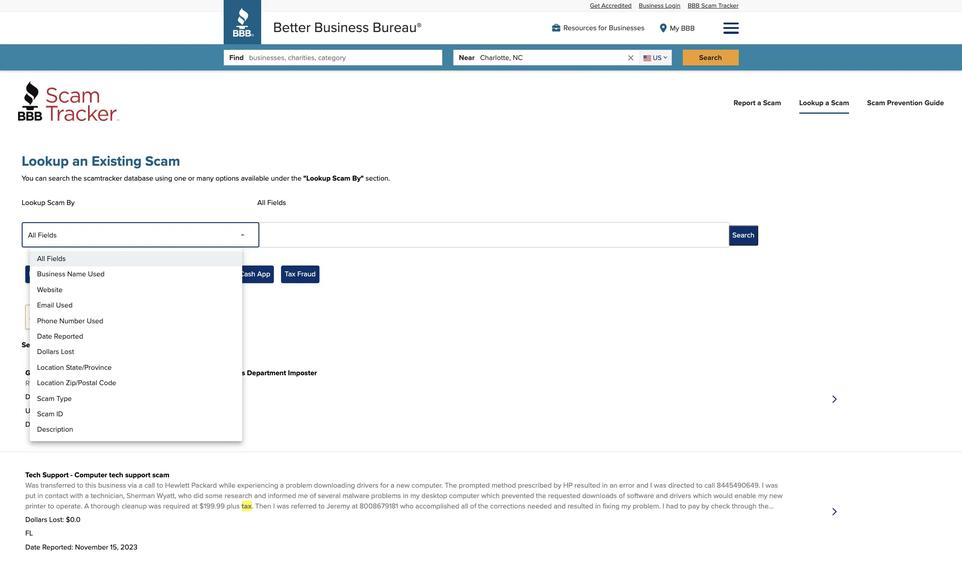 Task type: vqa. For each thing, say whether or not it's contained in the screenshot.
field
no



Task type: describe. For each thing, give the bounding box(es) containing it.
website option
[[30, 282, 242, 298]]

by inside lookup an existing scam you can search the scamtracker database using one or many options available under the " lookup scam by " section.
[[352, 173, 361, 183]]

business name used option
[[30, 267, 242, 282]]

lookup scam by
[[22, 198, 75, 208]]

scam type option
[[30, 391, 242, 407]]

used inside option
[[56, 300, 73, 311]]

contract,
[[573, 512, 600, 522]]

requested
[[548, 491, 581, 501]]

reported
[[54, 331, 83, 342]]

phone number used option
[[30, 313, 242, 329]]

to left me.
[[259, 522, 266, 532]]

0 horizontal spatial strange
[[104, 512, 127, 522]]

the left contract,
[[561, 512, 571, 522]]

jeremy
[[327, 501, 350, 512]]

thought
[[77, 512, 102, 522]]

email used option
[[30, 298, 242, 313]]

was right cleanup
[[149, 501, 161, 512]]

i up problem.
[[650, 480, 652, 491]]

a
[[84, 501, 89, 512]]

enable
[[735, 491, 756, 501]]

®
[[417, 19, 422, 33]]

0 horizontal spatial but
[[115, 522, 125, 532]]

purchase
[[274, 512, 304, 522]]

$386
[[405, 512, 422, 522]]

transferred
[[40, 480, 75, 491]]

(
[[72, 340, 74, 350]]

my bbb button
[[659, 23, 695, 33]]

dollars inside government agency imposter - united states business regulations department imposter received scam email in the mail dollars lost: $0.0 unknown location date reported:
[[25, 392, 47, 402]]

of left software
[[619, 491, 625, 501]]

scam type
[[37, 393, 72, 404]]

0 horizontal spatial then
[[174, 512, 190, 522]]

protection
[[346, 512, 378, 522]]

got
[[678, 512, 689, 522]]

by inside . then i was referred to jeremy at 8008679181 who accomplished all of the corrections needed and resulted in fixing my problem. i had to pay by check through the internet, which i thought strange but complied. then the bite was put on me to purchase their firewall protection costing $386 and upward, depending upon the length of the contract, which i refused. i think i got the service that i paid for at $199.99, (exorbitant or not?) but the business tactics seemed very strange to me.
[[702, 501, 709, 512]]

the inside the was transferred to this business via a call to hewlett packard while experiencing a problem downloading drivers for a new computer. the prompted method prescribed by hp resulted in an error and i was directed to call 8445490649. i was put in contact with a technician, sherman wyatt, who did some research and informed me of several malware problems in my desktop computer which prevented the requested downloads of software and drivers which would enable my new printer to operate. a thorough cleanup was required at $199.99 plus
[[536, 491, 546, 501]]

complied.
[[141, 512, 172, 522]]

type
[[56, 393, 72, 404]]

get accredited link
[[590, 1, 632, 10]]

1 horizontal spatial tax
[[285, 269, 296, 279]]

in up fixing on the bottom of the page
[[602, 480, 608, 491]]

my inside . then i was referred to jeremy at 8008679181 who accomplished all of the corrections needed and resulted in fixing my problem. i had to pay by check through the internet, which i thought strange but complied. then the bite was put on me to purchase their firewall protection costing $386 and upward, depending upon the length of the contract, which i refused. i think i got the service that i paid for at $199.99, (exorbitant or not?) but the business tactics seemed very strange to me.
[[622, 501, 631, 512]]

guide
[[925, 98, 944, 108]]

1 horizontal spatial for
[[599, 23, 607, 33]]

existing
[[92, 151, 142, 171]]

0 vertical spatial search button
[[683, 50, 739, 66]]

business inside government agency imposter - united states business regulations department imposter received scam email in the mail dollars lost: $0.0 unknown location date reported:
[[175, 368, 205, 378]]

using
[[155, 173, 172, 183]]

$199.99,
[[25, 522, 52, 532]]

app
[[257, 269, 270, 279]]

informed
[[268, 491, 296, 501]]

the right under
[[291, 173, 302, 183]]

accomplished
[[415, 501, 459, 512]]

phone number used
[[37, 316, 103, 326]]

required
[[163, 501, 190, 512]]

the up 2023
[[127, 522, 137, 532]]

lookup a scam
[[799, 98, 849, 108]]

for inside . then i was referred to jeremy at 8008679181 who accomplished all of the corrections needed and resulted in fixing my problem. i had to pay by check through the internet, which i thought strange but complied. then the bite was put on me to purchase their firewall protection costing $386 and upward, depending upon the length of the contract, which i refused. i think i got the service that i paid for at $199.99, (exorbitant or not?) but the business tactics seemed very strange to me.
[[760, 512, 769, 522]]

dollars for dollars lost
[[37, 347, 59, 357]]

i right enable
[[762, 480, 764, 491]]

who inside the was transferred to this business via a call to hewlett packard while experiencing a problem downloading drivers for a new computer. the prompted method prescribed by hp resulted in an error and i was directed to call 8445490649. i was put in contact with a technician, sherman wyatt, who did some research and informed me of several malware problems in my desktop computer which prevented the requested downloads of software and drivers which would enable my new printer to operate. a thorough cleanup was required at $199.99 plus
[[178, 491, 192, 501]]

fields for the all fields option
[[47, 254, 66, 264]]

firewall
[[322, 512, 344, 522]]

pet scams
[[29, 269, 62, 279]]

experiencing
[[237, 480, 278, 491]]

needed
[[528, 501, 552, 512]]

put inside the was transferred to this business via a call to hewlett packard while experiencing a problem downloading drivers for a new computer. the prompted method prescribed by hp resulted in an error and i was directed to call 8445490649. i was put in contact with a technician, sherman wyatt, who did some research and informed me of several malware problems in my desktop computer which prevented the requested downloads of software and drivers which would enable my new printer to operate. a thorough cleanup was required at $199.99 plus
[[25, 491, 36, 501]]

or inside lookup an existing scam you can search the scamtracker database using one or many options available under the " lookup scam by " section.
[[188, 173, 195, 183]]

which down the "downloads"
[[602, 512, 621, 522]]

prescribed
[[518, 480, 552, 491]]

was left directed
[[654, 480, 667, 491]]

2 horizontal spatial at
[[771, 512, 777, 522]]

description
[[37, 425, 73, 435]]

in right problems
[[403, 491, 409, 501]]

1 call from the left
[[144, 480, 155, 491]]

lookup for by
[[22, 198, 45, 208]]

15,
[[110, 542, 119, 553]]

support
[[42, 470, 69, 480]]

$0.0 inside dollars lost: $0.0 fl date reported: november 15, 2023
[[66, 515, 80, 525]]

via
[[128, 480, 137, 491]]

fraud for consumer
[[179, 269, 197, 279]]

section.
[[366, 173, 390, 183]]

1 vertical spatial search button
[[729, 225, 758, 246]]

in inside government agency imposter - united states business regulations department imposter received scam email in the mail dollars lost: $0.0 unknown location date reported:
[[94, 379, 99, 389]]

not?)
[[97, 522, 113, 532]]

my bbb
[[670, 23, 695, 33]]

0 vertical spatial fields
[[267, 198, 286, 208]]

tech
[[25, 470, 41, 480]]

all inside popup button
[[28, 230, 36, 240]]

consumer
[[144, 269, 177, 279]]

date inside government agency imposter - united states business regulations department imposter received scam email in the mail dollars lost: $0.0 unknown location date reported:
[[25, 420, 40, 430]]

. then i was referred to jeremy at 8008679181 who accomplished all of the corrections needed and resulted in fixing my problem. i had to pay by check through the internet, which i thought strange but complied. then the bite was put on me to purchase their firewall protection costing $386 and upward, depending upon the length of the contract, which i refused. i think i got the service that i paid for at $199.99, (exorbitant or not?) but the business tactics seemed very strange to me.
[[25, 501, 777, 532]]

to left hewlett
[[157, 480, 163, 491]]

very
[[218, 522, 232, 532]]

options
[[216, 173, 239, 183]]

0 horizontal spatial -
[[70, 470, 73, 480]]

hewlett
[[165, 480, 190, 491]]

results
[[46, 340, 70, 350]]

0 horizontal spatial search
[[22, 340, 44, 350]]

1 horizontal spatial then
[[255, 501, 271, 512]]

resulted inside . then i was referred to jeremy at 8008679181 who accomplished all of the corrections needed and resulted in fixing my problem. i had to pay by check through the internet, which i thought strange but complied. then the bite was put on me to purchase their firewall protection costing $386 and upward, depending upon the length of the contract, which i refused. i think i got the service that i paid for at $199.99, (exorbitant or not?) but the business tactics seemed very strange to me.
[[568, 501, 593, 512]]

internet,
[[25, 512, 51, 522]]

packard
[[191, 480, 217, 491]]

all fields: tax fraud
[[29, 312, 93, 322]]

was left the 'referred'
[[277, 501, 289, 512]]

the right search
[[72, 173, 82, 183]]

bite
[[204, 512, 216, 522]]

to right the printer
[[48, 501, 54, 512]]

while
[[219, 480, 235, 491]]

to left this
[[77, 480, 83, 491]]

email used
[[37, 300, 73, 311]]

the
[[445, 480, 457, 491]]

was
[[25, 480, 39, 491]]

the right paid
[[759, 501, 769, 512]]

available
[[241, 173, 269, 183]]

was transferred to this business via a call to hewlett packard while experiencing a problem downloading drivers for a new computer. the prompted method prescribed by hp resulted in an error and i was directed to call 8445490649. i was put in contact with a technician, sherman wyatt, who did some research and informed me of several malware problems in my desktop computer which prevented the requested downloads of software and drivers which would enable my new printer to operate. a thorough cleanup was required at $199.99 plus
[[25, 480, 783, 512]]

email
[[75, 379, 92, 389]]

2 " from the left
[[361, 173, 364, 183]]

lost: inside dollars lost: $0.0 fl date reported: november 15, 2023
[[49, 515, 64, 525]]

me.
[[267, 522, 279, 532]]

all
[[461, 501, 468, 512]]

you
[[22, 173, 33, 183]]

downloads
[[582, 491, 617, 501]]

used for name
[[88, 269, 105, 280]]

agency
[[68, 368, 92, 378]]

the right all
[[478, 501, 488, 512]]

method
[[492, 480, 516, 491]]

fields:
[[39, 312, 60, 322]]

length
[[531, 512, 551, 522]]

at inside the was transferred to this business via a call to hewlett packard while experiencing a problem downloading drivers for a new computer. the prompted method prescribed by hp resulted in an error and i was directed to call 8445490649. i was put in contact with a technician, sherman wyatt, who did some research and informed me of several malware problems in my desktop computer which prevented the requested downloads of software and drivers which would enable my new printer to operate. a thorough cleanup was required at $199.99 plus
[[192, 501, 198, 512]]

lawyers
[[199, 269, 225, 279]]

8445490649.
[[717, 480, 760, 491]]

the right the upon
[[519, 512, 529, 522]]

check
[[711, 501, 730, 512]]

location zip/postal code option
[[30, 376, 242, 391]]

with
[[70, 491, 83, 501]]

pet
[[29, 269, 39, 279]]

upon
[[501, 512, 517, 522]]

tax
[[242, 501, 252, 512]]

all fields button
[[22, 223, 250, 248]]

an inside the was transferred to this business via a call to hewlett packard while experiencing a problem downloading drivers for a new computer. the prompted method prescribed by hp resulted in an error and i was directed to call 8445490649. i was put in contact with a technician, sherman wyatt, who did some research and informed me of several malware problems in my desktop computer which prevented the requested downloads of software and drivers which would enable my new printer to operate. a thorough cleanup was required at $199.99 plus
[[610, 480, 618, 491]]

i left had on the right
[[663, 501, 665, 512]]

i up me.
[[273, 501, 275, 512]]

cleanup
[[122, 501, 147, 512]]

0 vertical spatial all fields
[[257, 198, 286, 208]]

united
[[129, 368, 151, 378]]

the left 'bite'
[[192, 512, 202, 522]]

paid
[[745, 512, 758, 522]]

research
[[225, 491, 252, 501]]

lookup for existing
[[22, 151, 69, 171]]

i left refused.
[[623, 512, 624, 522]]

8008679181
[[360, 501, 398, 512]]

in left contact
[[37, 491, 43, 501]]

tactics
[[169, 522, 189, 532]]

1 horizontal spatial but
[[129, 512, 140, 522]]

scam id option
[[30, 407, 242, 422]]

location zip/postal code
[[37, 378, 116, 388]]

to left the pay
[[680, 501, 686, 512]]

i left the "think"
[[654, 512, 656, 522]]

put inside . then i was referred to jeremy at 8008679181 who accomplished all of the corrections needed and resulted in fixing my problem. i had to pay by check through the internet, which i thought strange but complied. then the bite was put on me to purchase their firewall protection costing $386 and upward, depending upon the length of the contract, which i refused. i think i got the service that i paid for at $199.99, (exorbitant or not?) but the business tactics seemed very strange to me.
[[232, 512, 243, 522]]

accredited
[[602, 1, 632, 10]]

used for number
[[87, 316, 103, 326]]

i left thought
[[74, 512, 75, 522]]

service
[[703, 512, 725, 522]]

refused.
[[626, 512, 652, 522]]

which up 'depending'
[[481, 491, 500, 501]]

which left the would
[[693, 491, 712, 501]]

all fields for 'all fields' popup button
[[28, 230, 57, 240]]

date inside dollars lost: $0.0 fl date reported: november 15, 2023
[[25, 542, 40, 553]]

search results ( 39784
[[22, 340, 95, 350]]



Task type: locate. For each thing, give the bounding box(es) containing it.
costing
[[380, 512, 403, 522]]

1 vertical spatial $0.0
[[66, 515, 80, 525]]

at right paid
[[771, 512, 777, 522]]

bbb right login
[[688, 1, 700, 10]]

0 horizontal spatial at
[[192, 501, 198, 512]]

delete image
[[96, 313, 105, 322]]

of left several
[[310, 491, 316, 501]]

but down sherman
[[129, 512, 140, 522]]

"
[[303, 173, 306, 183], [361, 173, 364, 183]]

all fields for the all fields option
[[37, 254, 66, 264]]

0 horizontal spatial scam
[[56, 379, 73, 389]]

reported:
[[42, 420, 73, 430], [42, 542, 73, 553]]

0 vertical spatial search
[[699, 53, 722, 63]]

to left purchase
[[266, 512, 273, 522]]

reported: inside government agency imposter - united states business regulations department imposter received scam email in the mail dollars lost: $0.0 unknown location date reported:
[[42, 420, 73, 430]]

was right 'bite'
[[218, 512, 231, 522]]

1 vertical spatial reported:
[[42, 542, 73, 553]]

0 vertical spatial tax
[[285, 269, 296, 279]]

by inside the was transferred to this business via a call to hewlett packard while experiencing a problem downloading drivers for a new computer. the prompted method prescribed by hp resulted in an error and i was directed to call 8445490649. i was put in contact with a technician, sherman wyatt, who did some research and informed me of several malware problems in my desktop computer which prevented the requested downloads of software and drivers which would enable my new printer to operate. a thorough cleanup was required at $199.99 plus
[[554, 480, 562, 491]]

1 horizontal spatial put
[[232, 512, 243, 522]]

for right paid
[[760, 512, 769, 522]]

2 vertical spatial fields
[[47, 254, 66, 264]]

scam up hewlett
[[152, 470, 169, 480]]

a
[[758, 98, 761, 108], [826, 98, 829, 108], [139, 480, 143, 491], [280, 480, 284, 491], [391, 480, 395, 491], [85, 491, 89, 501]]

1 horizontal spatial by
[[702, 501, 709, 512]]

location for location zip/postal code
[[37, 378, 64, 388]]

dollars down received
[[25, 392, 47, 402]]

1 lost: from the top
[[49, 392, 64, 402]]

call down "support" at the left bottom
[[144, 480, 155, 491]]

$0.0 inside government agency imposter - united states business regulations department imposter received scam email in the mail dollars lost: $0.0 unknown location date reported:
[[66, 392, 80, 402]]

corrections
[[490, 501, 526, 512]]

2 vertical spatial used
[[87, 316, 103, 326]]

1 horizontal spatial my
[[622, 501, 631, 512]]

phone
[[37, 316, 57, 326]]

2 vertical spatial all fields
[[37, 254, 66, 264]]

by left section.
[[352, 173, 361, 183]]

1 vertical spatial or
[[89, 522, 96, 532]]

several
[[318, 491, 341, 501]]

2 vertical spatial for
[[760, 512, 769, 522]]

1 horizontal spatial search
[[699, 53, 722, 63]]

contact
[[45, 491, 68, 501]]

number
[[59, 316, 85, 326]]

0 vertical spatial used
[[88, 269, 105, 280]]

1 vertical spatial lost:
[[49, 515, 64, 525]]

get accredited
[[590, 1, 632, 10]]

1 vertical spatial location
[[37, 378, 64, 388]]

1 horizontal spatial at
[[352, 501, 358, 512]]

1 vertical spatial tax
[[62, 312, 72, 322]]

all left the fields:
[[29, 312, 37, 322]]

then left seemed
[[174, 512, 190, 522]]

0 vertical spatial scam
[[56, 379, 73, 389]]

search
[[699, 53, 722, 63], [733, 230, 755, 240], [22, 340, 44, 350]]

in left fixing on the bottom of the page
[[595, 501, 601, 512]]

date down phone
[[37, 331, 52, 342]]

to left jeremy
[[319, 501, 325, 512]]

computer.
[[412, 480, 443, 491]]

1 vertical spatial resulted
[[568, 501, 593, 512]]

" left section.
[[361, 173, 364, 183]]

1 horizontal spatial imposter
[[288, 368, 317, 378]]

me inside . then i was referred to jeremy at 8008679181 who accomplished all of the corrections needed and resulted in fixing my problem. i had to pay by check through the internet, which i thought strange but complied. then the bite was put on me to purchase their firewall protection costing $386 and upward, depending upon the length of the contract, which i refused. i think i got the service that i paid for at $199.99, (exorbitant or not?) but the business tactics seemed very strange to me.
[[254, 512, 264, 522]]

for inside the was transferred to this business via a call to hewlett packard while experiencing a problem downloading drivers for a new computer. the prompted method prescribed by hp resulted in an error and i was directed to call 8445490649. i was put in contact with a technician, sherman wyatt, who did some research and informed me of several malware problems in my desktop computer which prevented the requested downloads of software and drivers which would enable my new printer to operate. a thorough cleanup was required at $199.99 plus
[[380, 480, 389, 491]]

scam
[[702, 1, 717, 10], [763, 98, 781, 108], [831, 98, 849, 108], [867, 98, 885, 108], [145, 151, 180, 171], [332, 173, 351, 183], [47, 198, 65, 208], [37, 393, 55, 404], [37, 409, 55, 419]]

used right name
[[88, 269, 105, 280]]

of
[[310, 491, 316, 501], [619, 491, 625, 501], [470, 501, 476, 512], [553, 512, 559, 522]]

resulted right "hp"
[[575, 480, 600, 491]]

or inside . then i was referred to jeremy at 8008679181 who accomplished all of the corrections needed and resulted in fixing my problem. i had to pay by check through the internet, which i thought strange but complied. then the bite was put on me to purchase their firewall protection costing $386 and upward, depending upon the length of the contract, which i refused. i think i got the service that i paid for at $199.99, (exorbitant or not?) but the business tactics seemed very strange to me.
[[89, 522, 96, 532]]

used right the number
[[87, 316, 103, 326]]

dollars
[[37, 347, 59, 357], [25, 392, 47, 402], [25, 515, 47, 525]]

tech
[[109, 470, 123, 480]]

by down search
[[67, 198, 75, 208]]

was right enable
[[766, 480, 778, 491]]

0 vertical spatial by
[[352, 173, 361, 183]]

lookup an existing scam you can search the scamtracker database using one or many options available under the " lookup scam by " section.
[[22, 151, 390, 183]]

imposter right department
[[288, 368, 317, 378]]

imposter up mail
[[94, 368, 123, 378]]

lost:
[[49, 392, 64, 402], [49, 515, 64, 525]]

bbb scam tracker image
[[18, 82, 119, 121]]

resources for businesses
[[564, 23, 645, 33]]

strange down technician, on the bottom of the page
[[104, 512, 127, 522]]

scams
[[41, 269, 62, 279]]

can
[[35, 173, 47, 183]]

2023
[[120, 542, 137, 553]]

location for location state/province
[[37, 362, 64, 373]]

1 horizontal spatial new
[[770, 491, 783, 501]]

all fields inside popup button
[[28, 230, 57, 240]]

1 vertical spatial search
[[733, 230, 755, 240]]

fields inside popup button
[[38, 230, 57, 240]]

1 imposter from the left
[[94, 368, 123, 378]]

2 vertical spatial search
[[22, 340, 44, 350]]

" right under
[[303, 173, 306, 183]]

tax right app
[[285, 269, 296, 279]]

id
[[56, 409, 63, 419]]

date inside option
[[37, 331, 52, 342]]

all up pet scams
[[37, 254, 45, 264]]

me right informed
[[298, 491, 308, 501]]

2 call from the left
[[705, 480, 715, 491]]

2 horizontal spatial my
[[758, 491, 768, 501]]

$0.0
[[66, 392, 80, 402], [66, 515, 80, 525]]

2 vertical spatial date
[[25, 542, 40, 553]]

0 vertical spatial resulted
[[575, 480, 600, 491]]

reported: inside dollars lost: $0.0 fl date reported: november 15, 2023
[[42, 542, 73, 553]]

0 vertical spatial location
[[37, 362, 64, 373]]

then right . at the left bottom
[[255, 501, 271, 512]]

department
[[247, 368, 286, 378]]

fraud right app
[[297, 269, 316, 279]]

an up scamtracker
[[72, 151, 88, 171]]

prevention
[[887, 98, 923, 108]]

tax fraud
[[285, 269, 316, 279]]

fields inside option
[[47, 254, 66, 264]]

fields for 'all fields' popup button
[[38, 230, 57, 240]]

did
[[194, 491, 204, 501]]

date reported
[[37, 331, 83, 342]]

business login
[[639, 1, 681, 10]]

0 horizontal spatial who
[[178, 491, 192, 501]]

1 horizontal spatial or
[[188, 173, 195, 183]]

lost: up id
[[49, 392, 64, 402]]

fraud for tax
[[297, 269, 316, 279]]

me
[[298, 491, 308, 501], [254, 512, 264, 522]]

scam inside government agency imposter - united states business regulations department imposter received scam email in the mail dollars lost: $0.0 unknown location date reported:
[[56, 379, 73, 389]]

dollars inside option
[[37, 347, 59, 357]]

many
[[197, 173, 214, 183]]

an inside lookup an existing scam you can search the scamtracker database using one or many options available under the " lookup scam by " section.
[[72, 151, 88, 171]]

0 vertical spatial an
[[72, 151, 88, 171]]

business inside . then i was referred to jeremy at 8008679181 who accomplished all of the corrections needed and resulted in fixing my problem. i had to pay by check through the internet, which i thought strange but complied. then the bite was put on me to purchase their firewall protection costing $386 and upward, depending upon the length of the contract, which i refused. i think i got the service that i paid for at $199.99, (exorbitant or not?) but the business tactics seemed very strange to me.
[[139, 522, 167, 532]]

1 horizontal spatial business
[[139, 522, 167, 532]]

error
[[619, 480, 635, 491]]

and right error
[[637, 480, 649, 491]]

2 vertical spatial location
[[57, 406, 84, 416]]

location
[[37, 362, 64, 373], [37, 378, 64, 388], [57, 406, 84, 416]]

1 vertical spatial date
[[25, 420, 40, 430]]

an
[[72, 151, 88, 171], [610, 480, 618, 491]]

lost
[[61, 347, 74, 357]]

dollars lost option
[[30, 345, 242, 360]]

date down fl
[[25, 542, 40, 553]]

tech support - computer tech support scam
[[25, 470, 169, 480]]

pyramid
[[76, 269, 102, 279]]

fraud left lawyers
[[179, 269, 197, 279]]

2 imposter from the left
[[288, 368, 317, 378]]

0 horizontal spatial call
[[144, 480, 155, 491]]

my right fixing on the bottom of the page
[[622, 501, 631, 512]]

fields
[[267, 198, 286, 208], [38, 230, 57, 240], [47, 254, 66, 264]]

technician,
[[91, 491, 125, 501]]

$0.0 down operate.
[[66, 515, 80, 525]]

the right got
[[691, 512, 701, 522]]

0 horizontal spatial by
[[67, 198, 75, 208]]

2 horizontal spatial search
[[733, 230, 755, 240]]

get
[[590, 1, 600, 10]]

dollars for dollars lost: $0.0 fl date reported: november 15, 2023
[[25, 515, 47, 525]]

1 vertical spatial business
[[139, 522, 167, 532]]

i left got
[[675, 512, 676, 522]]

and up the "think"
[[656, 491, 668, 501]]

in inside . then i was referred to jeremy at 8008679181 who accomplished all of the corrections needed and resulted in fixing my problem. i had to pay by check through the internet, which i thought strange but complied. then the bite was put on me to purchase their firewall protection costing $386 and upward, depending upon the length of the contract, which i refused. i think i got the service that i paid for at $199.99, (exorbitant or not?) but the business tactics seemed very strange to me.
[[595, 501, 601, 512]]

1 $0.0 from the top
[[66, 392, 80, 402]]

0 horizontal spatial an
[[72, 151, 88, 171]]

description option
[[30, 422, 242, 438]]

all fields down under
[[257, 198, 286, 208]]

0 horizontal spatial put
[[25, 491, 36, 501]]

0 horizontal spatial imposter
[[94, 368, 123, 378]]

had
[[666, 501, 678, 512]]

resulted down "hp"
[[568, 501, 593, 512]]

0 horizontal spatial me
[[254, 512, 264, 522]]

lost: inside government agency imposter - united states business regulations department imposter received scam email in the mail dollars lost: $0.0 unknown location date reported:
[[49, 392, 64, 402]]

all fields down lookup scam by
[[28, 230, 57, 240]]

location inside government agency imposter - united states business regulations department imposter received scam email in the mail dollars lost: $0.0 unknown location date reported:
[[57, 406, 84, 416]]

1 vertical spatial bbb
[[681, 23, 695, 33]]

1 vertical spatial by
[[702, 501, 709, 512]]

put
[[25, 491, 36, 501], [232, 512, 243, 522]]

0 vertical spatial put
[[25, 491, 36, 501]]

lost: down operate.
[[49, 515, 64, 525]]

or right one
[[188, 173, 195, 183]]

2 horizontal spatial for
[[760, 512, 769, 522]]

depending
[[465, 512, 499, 522]]

and right needed
[[554, 501, 566, 512]]

scam up the type
[[56, 379, 73, 389]]

1 horizontal spatial drivers
[[670, 491, 691, 501]]

0 horizontal spatial new
[[396, 480, 410, 491]]

1 horizontal spatial -
[[125, 368, 127, 378]]

who
[[178, 491, 192, 501], [400, 501, 414, 512]]

tax
[[285, 269, 296, 279], [62, 312, 72, 322]]

strange right very
[[233, 522, 257, 532]]

date down unknown
[[25, 420, 40, 430]]

the inside government agency imposter - united states business regulations department imposter received scam email in the mail dollars lost: $0.0 unknown location date reported:
[[101, 379, 111, 389]]

thorough
[[91, 501, 120, 512]]

by left "hp"
[[554, 480, 562, 491]]

me inside the was transferred to this business via a call to hewlett packard while experiencing a problem downloading drivers for a new computer. the prompted method prescribed by hp resulted in an error and i was directed to call 8445490649. i was put in contact with a technician, sherman wyatt, who did some research and informed me of several malware problems in my desktop computer which prevented the requested downloads of software and drivers which would enable my new printer to operate. a thorough cleanup was required at $199.99 plus
[[298, 491, 308, 501]]

0 vertical spatial dollars
[[37, 347, 59, 357]]

all
[[257, 198, 265, 208], [28, 230, 36, 240], [37, 254, 45, 264], [29, 312, 37, 322]]

to right directed
[[696, 480, 703, 491]]

and right . at the left bottom
[[254, 491, 266, 501]]

0 horizontal spatial by
[[554, 480, 562, 491]]

business inside the was transferred to this business via a call to hewlett packard while experiencing a problem downloading drivers for a new computer. the prompted method prescribed by hp resulted in an error and i was directed to call 8445490649. i was put in contact with a technician, sherman wyatt, who did some research and informed me of several malware problems in my desktop computer which prevented the requested downloads of software and drivers which would enable my new printer to operate. a thorough cleanup was required at $199.99 plus
[[98, 480, 126, 491]]

or left not?)
[[89, 522, 96, 532]]

who inside . then i was referred to jeremy at 8008679181 who accomplished all of the corrections needed and resulted in fixing my problem. i had to pay by check through the internet, which i thought strange but complied. then the bite was put on me to purchase their firewall protection costing $386 and upward, depending upon the length of the contract, which i refused. i think i got the service that i paid for at $199.99, (exorbitant or not?) but the business tactics seemed very strange to me.
[[400, 501, 414, 512]]

1 vertical spatial by
[[67, 198, 75, 208]]

0 vertical spatial -
[[125, 368, 127, 378]]

bureau
[[373, 17, 417, 37]]

scam
[[56, 379, 73, 389], [152, 470, 169, 480]]

through
[[732, 501, 757, 512]]

businesses
[[609, 23, 645, 33]]

of right all
[[470, 501, 476, 512]]

wyatt,
[[157, 491, 176, 501]]

business name used
[[37, 269, 105, 280]]

1 vertical spatial put
[[232, 512, 243, 522]]

better business bureau ®
[[273, 17, 422, 37]]

printer
[[25, 501, 46, 512]]

me right on
[[254, 512, 264, 522]]

1 vertical spatial dollars
[[25, 392, 47, 402]]

some
[[205, 491, 223, 501]]

0 horizontal spatial for
[[380, 480, 389, 491]]

fields down under
[[267, 198, 286, 208]]

0 horizontal spatial my
[[410, 491, 420, 501]]

all fields up scams
[[37, 254, 66, 264]]

1 vertical spatial all fields
[[28, 230, 57, 240]]

resulted inside the was transferred to this business via a call to hewlett packard while experiencing a problem downloading drivers for a new computer. the prompted method prescribed by hp resulted in an error and i was directed to call 8445490649. i was put in contact with a technician, sherman wyatt, who did some research and informed me of several malware problems in my desktop computer which prevented the requested downloads of software and drivers which would enable my new printer to operate. a thorough cleanup was required at $199.99 plus
[[575, 480, 600, 491]]

0 vertical spatial reported:
[[42, 420, 73, 430]]

used
[[88, 269, 105, 280], [56, 300, 73, 311], [87, 316, 103, 326]]

- right support
[[70, 470, 73, 480]]

all fields list box
[[30, 248, 242, 441]]

1 vertical spatial fields
[[38, 230, 57, 240]]

fields up scams
[[47, 254, 66, 264]]

lookup for scam
[[799, 98, 824, 108]]

used up 'all fields: tax fraud'
[[56, 300, 73, 311]]

location up scam type
[[37, 378, 64, 388]]

search
[[49, 173, 70, 183]]

for
[[599, 23, 607, 33], [380, 480, 389, 491], [760, 512, 769, 522]]

date reported option
[[30, 329, 242, 345]]

location down the type
[[57, 406, 84, 416]]

0 vertical spatial me
[[298, 491, 308, 501]]

2 vertical spatial dollars
[[25, 515, 47, 525]]

business inside option
[[37, 269, 65, 280]]

- inside government agency imposter - united states business regulations department imposter received scam email in the mail dollars lost: $0.0 unknown location date reported:
[[125, 368, 127, 378]]

at left "$199.99"
[[192, 501, 198, 512]]

fields down lookup scam by
[[38, 230, 57, 240]]

received
[[25, 379, 55, 389]]

$0.0 down location zip/postal code
[[66, 392, 80, 402]]

location state/province option
[[30, 360, 242, 376]]

report a scam link
[[727, 90, 789, 115]]

put down tech
[[25, 491, 36, 501]]

1 horizontal spatial who
[[400, 501, 414, 512]]

2 lost: from the top
[[49, 515, 64, 525]]

0 horizontal spatial business
[[98, 480, 126, 491]]

1 vertical spatial me
[[254, 512, 264, 522]]

all down lookup scam by
[[28, 230, 36, 240]]

1 vertical spatial -
[[70, 470, 73, 480]]

1 horizontal spatial scam
[[152, 470, 169, 480]]

1 horizontal spatial call
[[705, 480, 715, 491]]

None text field
[[257, 223, 722, 248]]

imposter
[[94, 368, 123, 378], [288, 368, 317, 378]]

all inside option
[[37, 254, 45, 264]]

government agency imposter - united states business regulations department imposter received scam email in the mail dollars lost: $0.0 unknown location date reported:
[[25, 368, 317, 430]]

1 vertical spatial for
[[380, 480, 389, 491]]

report a scam
[[734, 98, 781, 108]]

1 horizontal spatial me
[[298, 491, 308, 501]]

i right that
[[741, 512, 743, 522]]

call up check
[[705, 480, 715, 491]]

0 vertical spatial business
[[98, 480, 126, 491]]

all fields inside option
[[37, 254, 66, 264]]

0 horizontal spatial or
[[89, 522, 96, 532]]

state/province
[[66, 362, 112, 373]]

clear search image
[[627, 54, 635, 62]]

.
[[252, 501, 253, 512]]

1 vertical spatial used
[[56, 300, 73, 311]]

that
[[727, 512, 739, 522]]

prompted
[[459, 480, 490, 491]]

1 horizontal spatial fraud
[[179, 269, 197, 279]]

0 horizontal spatial "
[[303, 173, 306, 183]]

all fields option
[[30, 251, 242, 267]]

dollars inside dollars lost: $0.0 fl date reported: november 15, 2023
[[25, 515, 47, 525]]

1 vertical spatial scam
[[152, 470, 169, 480]]

dollars down the printer
[[25, 515, 47, 525]]

but right not?)
[[115, 522, 125, 532]]

1 horizontal spatial "
[[361, 173, 364, 183]]

scam prevention guide
[[867, 98, 944, 108]]

lookup
[[799, 98, 824, 108], [22, 151, 69, 171], [306, 173, 331, 183], [22, 198, 45, 208]]

1 horizontal spatial strange
[[233, 522, 257, 532]]

tax down email used on the bottom of page
[[62, 312, 72, 322]]

business down tech
[[98, 480, 126, 491]]

at right jeremy
[[352, 501, 358, 512]]

2 horizontal spatial fraud
[[297, 269, 316, 279]]

which down contact
[[53, 512, 72, 522]]

0 horizontal spatial tax
[[62, 312, 72, 322]]

all down available
[[257, 198, 265, 208]]

code
[[99, 378, 116, 388]]

2 reported: from the top
[[42, 542, 73, 553]]

- up mail
[[125, 368, 127, 378]]

of right length on the bottom of the page
[[553, 512, 559, 522]]

reported: down id
[[42, 420, 73, 430]]

november
[[75, 542, 108, 553]]

location state/province
[[37, 362, 112, 373]]

cash app
[[239, 269, 270, 279]]

1 horizontal spatial by
[[352, 173, 361, 183]]

39784
[[74, 340, 95, 350]]

0 horizontal spatial drivers
[[357, 480, 379, 491]]

drivers up got
[[670, 491, 691, 501]]

0 horizontal spatial fraud
[[74, 312, 93, 322]]

think
[[657, 512, 673, 522]]

upward,
[[437, 512, 463, 522]]

1 " from the left
[[303, 173, 306, 183]]

0 vertical spatial bbb
[[688, 1, 700, 10]]

2 $0.0 from the top
[[66, 515, 80, 525]]

and right $386
[[424, 512, 436, 522]]

1 reported: from the top
[[42, 420, 73, 430]]

1 vertical spatial an
[[610, 480, 618, 491]]

dollars lost
[[37, 347, 74, 357]]



